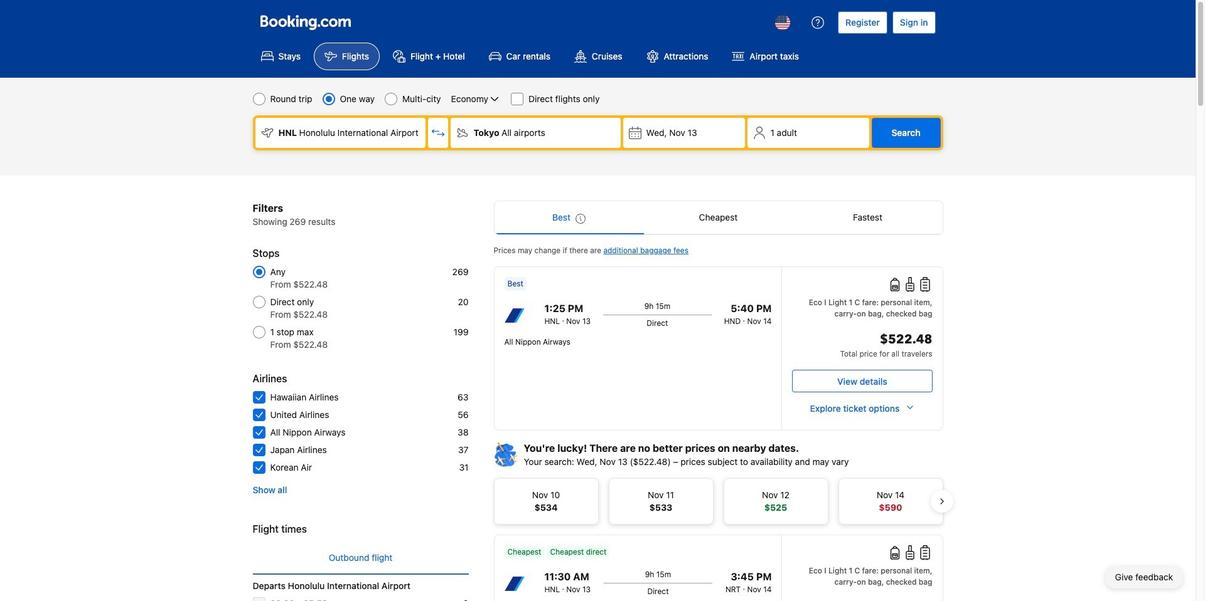 Task type: locate. For each thing, give the bounding box(es) containing it.
best image
[[575, 214, 586, 224], [575, 214, 586, 224]]

tab list
[[494, 201, 942, 235]]

flights homepage image
[[260, 15, 351, 30]]



Task type: describe. For each thing, give the bounding box(es) containing it.
alternative dates with prices region
[[484, 474, 953, 530]]



Task type: vqa. For each thing, say whether or not it's contained in the screenshot.
Total
no



